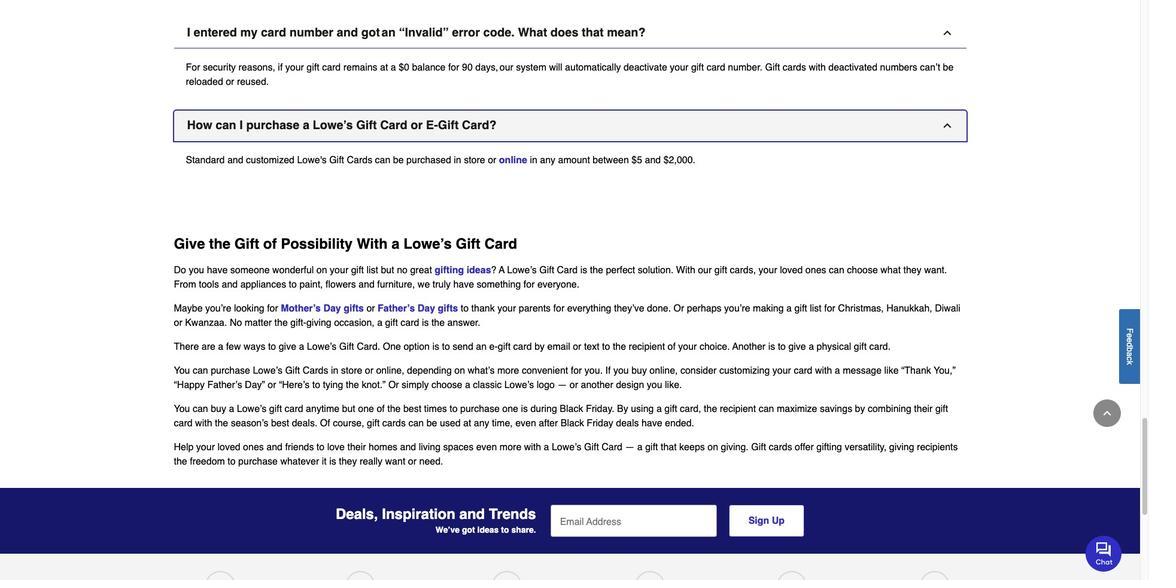 Task type: describe. For each thing, give the bounding box(es) containing it.
gift left number.
[[691, 62, 704, 73]]

friday.
[[586, 404, 615, 415]]

and right flowers
[[359, 279, 375, 290]]

or up knot."
[[365, 366, 374, 376]]

gift left card.
[[854, 342, 867, 352]]

another
[[581, 380, 614, 391]]

course,
[[333, 418, 364, 429]]

text
[[584, 342, 600, 352]]

$2,000.
[[664, 155, 696, 166]]

mean?
[[607, 25, 646, 39]]

like.
[[665, 380, 682, 391]]

got an
[[361, 25, 396, 39]]

paint,
[[300, 279, 323, 290]]

number
[[290, 25, 334, 39]]

card,
[[680, 404, 701, 415]]

d
[[1126, 343, 1135, 347]]

a right the occasion, in the left of the page
[[377, 318, 383, 328]]

reasons,
[[239, 62, 275, 73]]

deals.
[[292, 418, 318, 429]]

a down physical
[[835, 366, 840, 376]]

occasion,
[[334, 318, 375, 328]]

a down the gift-
[[299, 342, 304, 352]]

gift up one
[[385, 318, 398, 328]]

0 vertical spatial by
[[535, 342, 545, 352]]

or inside to thank your parents for everything they've done. or perhaps you're making a gift list for christmas, hanukkah, diwali or kwanzaa. no matter the gift-giving occasion, a gift card is the answer.
[[674, 303, 685, 314]]

by
[[617, 404, 629, 415]]

with inside for security reasons, if your gift card remains at a $0 balance for 90 days, our system will automatically deactivate your gift card number. gift cards with deactivated numbers can't be reloaded or reused.
[[809, 62, 826, 73]]

for left the christmas,
[[825, 303, 836, 314]]

$0
[[399, 62, 410, 73]]

to up the it
[[317, 442, 325, 453]]

a left classic in the left bottom of the page
[[465, 380, 471, 391]]

2 horizontal spatial of
[[668, 342, 676, 352]]

will
[[549, 62, 563, 73]]

deals
[[616, 418, 639, 429]]

gift right an
[[498, 342, 511, 352]]

email
[[548, 342, 570, 352]]

for up matter at the left bottom of the page
[[267, 303, 278, 314]]

gift right giving.
[[752, 442, 766, 453]]

the right card,
[[704, 404, 717, 415]]

the up homes
[[387, 404, 401, 415]]

90
[[462, 62, 473, 73]]

your right if
[[285, 62, 304, 73]]

the inside you can purchase lowe's gift cards in store or online, depending on what's more convenient for you. if you buy online, consider customizing your card with a message like "thank you," "happy father's day" or "here's to tying the knot." or simply choose a classic lowe's logo — or another design you like.
[[346, 380, 359, 391]]

cards for in
[[303, 366, 328, 376]]

diwali
[[935, 303, 961, 314]]

a up k
[[1126, 352, 1135, 357]]

convenient
[[522, 366, 568, 376]]

gift inside you can purchase lowe's gift cards in store or online, depending on what's more convenient for you. if you buy online, consider customizing your card with a message like "thank you," "happy father's day" or "here's to tying the knot." or simply choose a classic lowe's logo — or another design you like.
[[285, 366, 300, 376]]

0 vertical spatial best
[[403, 404, 422, 415]]

really
[[360, 457, 383, 467]]

days, our
[[476, 62, 514, 73]]

tools
[[199, 279, 219, 290]]

on inside you can purchase lowe's gift cards in store or online, depending on what's more convenient for you. if you buy online, consider customizing your card with a message like "thank you," "happy father's day" or "here's to tying the knot." or simply choose a classic lowe's logo — or another design you like.
[[455, 366, 465, 376]]

and right tools
[[222, 279, 238, 290]]

you for you can buy a lowe's gift card anytime but one of the best times to purchase one is during black friday. by using a gift card, the recipient can maximize savings by combining their gift card with the season's best deals. of course, gift cards can be used at any time, even after black friday deals have ended.
[[174, 404, 190, 415]]

your up flowers
[[330, 265, 349, 276]]

card left remains
[[322, 62, 341, 73]]

a up lowe's
[[303, 118, 310, 132]]

done.
[[647, 303, 671, 314]]

giving inside to thank your parents for everything they've done. or perhaps you're making a gift list for christmas, hanukkah, diwali or kwanzaa. no matter the gift-giving occasion, a gift card is the answer.
[[307, 318, 332, 328]]

0 vertical spatial with
[[357, 236, 388, 252]]

the right the give
[[209, 236, 231, 252]]

— inside you can purchase lowe's gift cards in store or online, depending on what's more convenient for you. if you buy online, consider customizing your card with a message like "thank you," "happy father's day" or "here's to tying the knot." or simply choose a classic lowe's logo — or another design you like.
[[558, 380, 567, 391]]

combining
[[868, 404, 912, 415]]

c
[[1126, 357, 1135, 361]]

is inside help your loved ones and friends to love their homes and living spaces even more with a lowe's gift card — a gift that keeps on giving. gift cards offer gifting versatility, giving recipients the freedom to purchase whatever it is they really want or need.
[[329, 457, 336, 467]]

e-
[[426, 118, 438, 132]]

that inside button
[[582, 25, 604, 39]]

gift down friday
[[584, 442, 599, 453]]

scroll to top element
[[1094, 400, 1121, 428]]

classic
[[473, 380, 502, 391]]

your inside you can purchase lowe's gift cards in store or online, depending on what's more convenient for you. if you buy online, consider customizing your card with a message like "thank you," "happy father's day" or "here's to tying the knot." or simply choose a classic lowe's logo — or another design you like.
[[773, 366, 791, 376]]

or left the text
[[573, 342, 582, 352]]

have inside the ? a lowe's gift card is the perfect solution. with our gift cards, your loved ones can choose what they want. from tools and appliances to paint, flowers and furniture, we truly have something for everyone.
[[453, 279, 474, 290]]

is right option
[[433, 342, 439, 352]]

and right standard at top left
[[227, 155, 243, 166]]

few
[[226, 342, 241, 352]]

logo
[[537, 380, 555, 391]]

2 give from the left
[[789, 342, 806, 352]]

a right using
[[657, 404, 662, 415]]

0 horizontal spatial list
[[367, 265, 378, 276]]

can left the purchased
[[375, 155, 391, 166]]

after
[[539, 418, 558, 429]]

or up the occasion, in the left of the page
[[367, 303, 375, 314]]

lowe's inside the ? a lowe's gift card is the perfect solution. with our gift cards, your loved ones can choose what they want. from tools and appliances to paint, flowers and furniture, we truly have something for everyone.
[[507, 265, 537, 276]]

to right ways
[[268, 342, 276, 352]]

gift inside help your loved ones and friends to love their homes and living spaces even more with a lowe's gift card — a gift that keeps on giving. gift cards offer gifting versatility, giving recipients the freedom to purchase whatever it is they really want or need.
[[646, 442, 658, 453]]

we've
[[436, 526, 460, 535]]

depending
[[407, 366, 452, 376]]

card.
[[357, 342, 380, 352]]

you're inside to thank your parents for everything they've done. or perhaps you're making a gift list for christmas, hanukkah, diwali or kwanzaa. no matter the gift-giving occasion, a gift card is the answer.
[[725, 303, 751, 314]]

giving inside help your loved ones and friends to love their homes and living spaces even more with a lowe's gift card — a gift that keeps on giving. gift cards offer gifting versatility, giving recipients the freedom to purchase whatever it is they really want or need.
[[890, 442, 915, 453]]

balance
[[412, 62, 446, 73]]

freedom
[[190, 457, 225, 467]]

at inside for security reasons, if your gift card remains at a $0 balance for 90 days, our system will automatically deactivate your gift card number. gift cards with deactivated numbers can't be reloaded or reused.
[[380, 62, 388, 73]]

customized
[[246, 155, 295, 166]]

lowe's down mother's day gifts link at the bottom left of page
[[307, 342, 337, 352]]

store inside you can purchase lowe's gift cards in store or online, depending on what's more convenient for you. if you buy online, consider customizing your card with a message like "thank you," "happy father's day" or "here's to tying the knot." or simply choose a classic lowe's logo — or another design you like.
[[341, 366, 362, 376]]

for down everyone.
[[554, 303, 565, 314]]

gift down you," at the right
[[936, 404, 949, 415]]

solution.
[[638, 265, 674, 276]]

between
[[593, 155, 629, 166]]

the right the text
[[613, 342, 626, 352]]

or inside help your loved ones and friends to love their homes and living spaces even more with a lowe's gift card — a gift that keeps on giving. gift cards offer gifting versatility, giving recipients the freedom to purchase whatever it is they really want or need.
[[408, 457, 417, 467]]

maximize
[[777, 404, 818, 415]]

savings
[[820, 404, 853, 415]]

1 vertical spatial black
[[561, 418, 584, 429]]

our
[[698, 265, 712, 276]]

gift right making
[[795, 303, 808, 314]]

reused.
[[237, 76, 269, 87]]

error
[[452, 25, 480, 39]]

b
[[1126, 347, 1135, 352]]

1 horizontal spatial any
[[540, 155, 556, 166]]

option
[[404, 342, 430, 352]]

and right $5
[[645, 155, 661, 166]]

standard
[[186, 155, 225, 166]]

choose inside the ? a lowe's gift card is the perfect solution. with our gift cards, your loved ones can choose what they want. from tools and appliances to paint, flowers and furniture, we truly have something for everyone.
[[847, 265, 878, 276]]

sign up button
[[729, 505, 805, 537]]

to inside to thank your parents for everything they've done. or perhaps you're making a gift list for christmas, hanukkah, diwali or kwanzaa. no matter the gift-giving occasion, a gift card is the answer.
[[461, 303, 469, 314]]

the left the gift-
[[275, 318, 288, 328]]

tying
[[323, 380, 343, 391]]

2 horizontal spatial in
[[530, 155, 538, 166]]

card right e-
[[513, 342, 532, 352]]

cards inside for security reasons, if your gift card remains at a $0 balance for 90 days, our system will automatically deactivate your gift card number. gift cards with deactivated numbers can't be reloaded or reused.
[[783, 62, 806, 73]]

loved inside the ? a lowe's gift card is the perfect solution. with our gift cards, your loved ones can choose what they want. from tools and appliances to paint, flowers and furniture, we truly have something for everyone.
[[780, 265, 803, 276]]

do you have someone wonderful on your gift list but no great gifting ideas
[[174, 265, 491, 276]]

can down "happy
[[193, 404, 208, 415]]

in inside you can purchase lowe's gift cards in store or online, depending on what's more convenient for you. if you buy online, consider customizing your card with a message like "thank you," "happy father's day" or "here's to tying the knot." or simply choose a classic lowe's logo — or another design you like.
[[331, 366, 338, 376]]

at inside you can buy a lowe's gift card anytime but one of the best times to purchase one is during black friday. by using a gift card, the recipient can maximize savings by combining their gift card with the season's best deals. of course, gift cards can be used at any time, even after black friday deals have ended.
[[463, 418, 471, 429]]

but inside you can buy a lowe's gift card anytime but one of the best times to purchase one is during black friday. by using a gift card, the recipient can maximize savings by combining their gift card with the season's best deals. of course, gift cards can be used at any time, even after black friday deals have ended.
[[342, 404, 356, 415]]

2 online, from the left
[[650, 366, 678, 376]]

to left send
[[442, 342, 450, 352]]

0 horizontal spatial have
[[207, 265, 228, 276]]

gift down remains
[[356, 118, 377, 132]]

1 horizontal spatial in
[[454, 155, 461, 166]]

another
[[733, 342, 766, 352]]

with inside the ? a lowe's gift card is the perfect solution. with our gift cards, your loved ones can choose what they want. from tools and appliances to paint, flowers and furniture, we truly have something for everyone.
[[676, 265, 696, 276]]

what
[[881, 265, 901, 276]]

want.
[[925, 265, 947, 276]]

card up a
[[485, 236, 517, 252]]

does
[[551, 25, 579, 39]]

is right another
[[769, 342, 775, 352]]

card inside to thank your parents for everything they've done. or perhaps you're making a gift list for christmas, hanukkah, diwali or kwanzaa. no matter the gift-giving occasion, a gift card is the answer.
[[401, 318, 419, 328]]

everyone.
[[538, 279, 580, 290]]

making
[[753, 303, 784, 314]]

a down deals
[[638, 442, 643, 453]]

can left maximize
[[759, 404, 774, 415]]

a up season's
[[229, 404, 234, 415]]

there
[[174, 342, 199, 352]]

standard and customized lowe's gift cards can be purchased in store or online in any amount between $5 and $2,000.
[[186, 155, 696, 166]]

to right the text
[[602, 342, 610, 352]]

gift down "here's
[[269, 404, 282, 415]]

— inside help your loved ones and friends to love their homes and living spaces even more with a lowe's gift card — a gift that keeps on giving. gift cards offer gifting versatility, giving recipients the freedom to purchase whatever it is they really want or need.
[[625, 442, 635, 453]]

they inside help your loved ones and friends to love their homes and living spaces even more with a lowe's gift card — a gift that keeps on giving. gift cards offer gifting versatility, giving recipients the freedom to purchase whatever it is they really want or need.
[[339, 457, 357, 467]]

1 horizontal spatial store
[[464, 155, 485, 166]]

consider
[[681, 366, 717, 376]]

a up no
[[392, 236, 400, 252]]

or inside you can purchase lowe's gift cards in store or online, depending on what's more convenient for you. if you buy online, consider customizing your card with a message like "thank you," "happy father's day" or "here's to tying the knot." or simply choose a classic lowe's logo — or another design you like.
[[389, 380, 399, 391]]

0 horizontal spatial be
[[393, 155, 404, 166]]

reloaded
[[186, 76, 223, 87]]

2 horizontal spatial you
[[647, 380, 663, 391]]

amount
[[558, 155, 590, 166]]

give
[[174, 236, 205, 252]]

card inside how can i purchase a lowe's gift card or e-gift card? button
[[380, 118, 408, 132]]

entered
[[194, 25, 237, 39]]

0 vertical spatial ideas
[[467, 265, 491, 276]]

lowe's left the logo
[[505, 380, 534, 391]]

a right making
[[787, 303, 792, 314]]

during
[[531, 404, 557, 415]]

maybe
[[174, 303, 203, 314]]

no
[[397, 265, 408, 276]]

the down father's day gifts link
[[432, 318, 445, 328]]

card inside you can purchase lowe's gift cards in store or online, depending on what's more convenient for you. if you buy online, consider customizing your card with a message like "thank you," "happy father's day" or "here's to tying the knot." or simply choose a classic lowe's logo — or another design you like.
[[794, 366, 813, 376]]

0 horizontal spatial you
[[189, 265, 204, 276]]

lowe's credit center image
[[492, 572, 522, 581]]

perfect
[[606, 265, 635, 276]]

gift cards image
[[635, 572, 665, 581]]

the left season's
[[215, 418, 228, 429]]

the inside help your loved ones and friends to love their homes and living spaces even more with a lowe's gift card — a gift that keeps on giving. gift cards offer gifting versatility, giving recipients the freedom to purchase whatever it is they really want or need.
[[174, 457, 187, 467]]

gift up ended.
[[665, 404, 678, 415]]

1 horizontal spatial you
[[614, 366, 629, 376]]

to inside you can buy a lowe's gift card anytime but one of the best times to purchase one is during black friday. by using a gift card, the recipient can maximize savings by combining their gift card with the season's best deals. of course, gift cards can be used at any time, even after black friday deals have ended.
[[450, 404, 458, 415]]

to right another
[[778, 342, 786, 352]]

cards inside help your loved ones and friends to love their homes and living spaces even more with a lowe's gift card — a gift that keeps on giving. gift cards offer gifting versatility, giving recipients the freedom to purchase whatever it is they really want or need.
[[769, 442, 793, 453]]

have inside you can buy a lowe's gift card anytime but one of the best times to purchase one is during black friday. by using a gift card, the recipient can maximize savings by combining their gift card with the season's best deals. of course, gift cards can be used at any time, even after black friday deals have ended.
[[642, 418, 663, 429]]

choose inside you can purchase lowe's gift cards in store or online, depending on what's more convenient for you. if you buy online, consider customizing your card with a message like "thank you," "happy father's day" or "here's to tying the knot." or simply choose a classic lowe's logo — or another design you like.
[[432, 380, 463, 391]]

sign up
[[749, 516, 785, 527]]

2 one from the left
[[503, 404, 519, 415]]

your right 'deactivate'
[[670, 62, 689, 73]]

on inside help your loved ones and friends to love their homes and living spaces even more with a lowe's gift card — a gift that keeps on giving. gift cards offer gifting versatility, giving recipients the freedom to purchase whatever it is they really want or need.
[[708, 442, 719, 453]]

their inside you can buy a lowe's gift card anytime but one of the best times to purchase one is during black friday. by using a gift card, the recipient can maximize savings by combining their gift card with the season's best deals. of course, gift cards can be used at any time, even after black friday deals have ended.
[[914, 404, 933, 415]]

a down after
[[544, 442, 549, 453]]

buy inside you can purchase lowe's gift cards in store or online, depending on what's more convenient for you. if you buy online, consider customizing your card with a message like "thank you," "happy father's day" or "here's to tying the knot." or simply choose a classic lowe's logo — or another design you like.
[[632, 366, 647, 376]]

even inside you can buy a lowe's gift card anytime but one of the best times to purchase one is during black friday. by using a gift card, the recipient can maximize savings by combining their gift card with the season's best deals. of course, gift cards can be used at any time, even after black friday deals have ended.
[[516, 418, 536, 429]]

and left friends
[[267, 442, 283, 453]]

gift left 'card.'
[[339, 342, 354, 352]]

gift left card?
[[438, 118, 459, 132]]

ones inside help your loved ones and friends to love their homes and living spaces even more with a lowe's gift card — a gift that keeps on giving. gift cards offer gifting versatility, giving recipients the freedom to purchase whatever it is they really want or need.
[[243, 442, 264, 453]]

1 horizontal spatial but
[[381, 265, 394, 276]]

card left number.
[[707, 62, 726, 73]]

knot."
[[362, 380, 386, 391]]

to inside you can purchase lowe's gift cards in store or online, depending on what's more convenient for you. if you buy online, consider customizing your card with a message like "thank you," "happy father's day" or "here's to tying the knot." or simply choose a classic lowe's logo — or another design you like.
[[312, 380, 320, 391]]

a left physical
[[809, 342, 814, 352]]

of inside you can buy a lowe's gift card anytime but one of the best times to purchase one is during black friday. by using a gift card, the recipient can maximize savings by combining their gift card with the season's best deals. of course, gift cards can be used at any time, even after black friday deals have ended.
[[377, 404, 385, 415]]

2 e from the top
[[1126, 338, 1135, 343]]

message
[[843, 366, 882, 376]]

of
[[320, 418, 330, 429]]

automatically
[[565, 62, 621, 73]]



Task type: vqa. For each thing, say whether or not it's contained in the screenshot.
1st pickup icon from right's 94016 button Tue,
no



Task type: locate. For each thing, give the bounding box(es) containing it.
purchase inside help your loved ones and friends to love their homes and living spaces even more with a lowe's gift card — a gift that keeps on giving. gift cards offer gifting versatility, giving recipients the freedom to purchase whatever it is they really want or need.
[[238, 457, 278, 467]]

lowe's app image
[[920, 572, 950, 581]]

security
[[203, 62, 236, 73]]

1 horizontal spatial list
[[810, 303, 822, 314]]

someone
[[230, 265, 270, 276]]

your up consider
[[679, 342, 697, 352]]

1 horizontal spatial that
[[661, 442, 677, 453]]

by left the email
[[535, 342, 545, 352]]

1 day from the left
[[324, 303, 341, 314]]

even inside help your loved ones and friends to love their homes and living spaces even more with a lowe's gift card — a gift that keeps on giving. gift cards offer gifting versatility, giving recipients the freedom to purchase whatever it is they really want or need.
[[476, 442, 497, 453]]

? a lowe's gift card is the perfect solution. with our gift cards, your loved ones can choose what they want. from tools and appliances to paint, flowers and furniture, we truly have something for everyone.
[[174, 265, 947, 290]]

1 horizontal spatial father's
[[378, 303, 415, 314]]

is inside you can buy a lowe's gift card anytime but one of the best times to purchase one is during black friday. by using a gift card, the recipient can maximize savings by combining their gift card with the season's best deals. of course, gift cards can be used at any time, even after black friday deals have ended.
[[521, 404, 528, 415]]

if
[[278, 62, 283, 73]]

best left "times"
[[403, 404, 422, 415]]

0 horizontal spatial with
[[357, 236, 388, 252]]

and up "got"
[[460, 506, 485, 523]]

father's left day"
[[207, 380, 242, 391]]

0 horizontal spatial gifts
[[344, 303, 364, 314]]

can up "happy
[[193, 366, 208, 376]]

lowe's inside you can buy a lowe's gift card anytime but one of the best times to purchase one is during black friday. by using a gift card, the recipient can maximize savings by combining their gift card with the season's best deals. of course, gift cards can be used at any time, even after black friday deals have ended.
[[237, 404, 267, 415]]

is inside to thank your parents for everything they've done. or perhaps you're making a gift list for christmas, hanukkah, diwali or kwanzaa. no matter the gift-giving occasion, a gift card is the answer.
[[422, 318, 429, 328]]

1 horizontal spatial of
[[377, 404, 385, 415]]

0 vertical spatial giving
[[307, 318, 332, 328]]

be right can't
[[943, 62, 954, 73]]

you.
[[585, 366, 603, 376]]

day"
[[245, 380, 265, 391]]

Email Address email field
[[551, 505, 717, 537]]

gift inside for security reasons, if your gift card remains at a $0 balance for 90 days, our system will automatically deactivate your gift card number. gift cards with deactivated numbers can't be reloaded or reused.
[[765, 62, 780, 73]]

0 vertical spatial you
[[174, 366, 190, 376]]

and
[[337, 25, 358, 39], [227, 155, 243, 166], [645, 155, 661, 166], [222, 279, 238, 290], [359, 279, 375, 290], [267, 442, 283, 453], [400, 442, 416, 453], [460, 506, 485, 523]]

of up 'like.'
[[668, 342, 676, 352]]

give down the gift-
[[279, 342, 296, 352]]

more
[[498, 366, 519, 376], [500, 442, 522, 453]]

your inside the ? a lowe's gift card is the perfect solution. with our gift cards, your loved ones can choose what they want. from tools and appliances to paint, flowers and furniture, we truly have something for everyone.
[[759, 265, 778, 276]]

2 day from the left
[[418, 303, 435, 314]]

0 horizontal spatial best
[[271, 418, 289, 429]]

can up living
[[409, 418, 424, 429]]

and up want
[[400, 442, 416, 453]]

homes
[[369, 442, 398, 453]]

buy inside you can buy a lowe's gift card anytime but one of the best times to purchase one is during black friday. by using a gift card, the recipient can maximize savings by combining their gift card with the season's best deals. of course, gift cards can be used at any time, even after black friday deals have ended.
[[211, 404, 226, 415]]

gifting up truly
[[435, 265, 464, 276]]

or down the 'maybe'
[[174, 318, 182, 328]]

you up "happy
[[174, 366, 190, 376]]

gift inside the ? a lowe's gift card is the perfect solution. with our gift cards, your loved ones can choose what they want. from tools and appliances to paint, flowers and furniture, we truly have something for everyone.
[[715, 265, 728, 276]]

store down card?
[[464, 155, 485, 166]]

on right keeps
[[708, 442, 719, 453]]

or inside to thank your parents for everything they've done. or perhaps you're making a gift list for christmas, hanukkah, diwali or kwanzaa. no matter the gift-giving occasion, a gift card is the answer.
[[174, 318, 182, 328]]

their right combining at the bottom
[[914, 404, 933, 415]]

season's
[[231, 418, 269, 429]]

$5
[[632, 155, 643, 166]]

0 horizontal spatial online,
[[376, 366, 405, 376]]

gift right course,
[[367, 418, 380, 429]]

any inside you can buy a lowe's gift card anytime but one of the best times to purchase one is during black friday. by using a gift card, the recipient can maximize savings by combining their gift card with the season's best deals. of course, gift cards can be used at any time, even after black friday deals have ended.
[[474, 418, 490, 429]]

purchase inside you can purchase lowe's gift cards in store or online, depending on what's more convenient for you. if you buy online, consider customizing your card with a message like "thank you," "happy father's day" or "here's to tying the knot." or simply choose a classic lowe's logo — or another design you like.
[[211, 366, 250, 376]]

giving.
[[721, 442, 749, 453]]

chat invite button image
[[1086, 536, 1123, 572]]

design
[[616, 380, 644, 391]]

a
[[391, 62, 396, 73], [303, 118, 310, 132], [392, 236, 400, 252], [787, 303, 792, 314], [377, 318, 383, 328], [218, 342, 223, 352], [299, 342, 304, 352], [809, 342, 814, 352], [1126, 352, 1135, 357], [835, 366, 840, 376], [465, 380, 471, 391], [229, 404, 234, 415], [657, 404, 662, 415], [544, 442, 549, 453], [638, 442, 643, 453]]

ideas right "got"
[[478, 526, 499, 535]]

be inside you can buy a lowe's gift card anytime but one of the best times to purchase one is during black friday. by using a gift card, the recipient can maximize savings by combining their gift card with the season's best deals. of course, gift cards can be used at any time, even after black friday deals have ended.
[[427, 418, 437, 429]]

card up help
[[174, 418, 193, 429]]

installation services image
[[777, 572, 807, 581]]

if
[[606, 366, 611, 376]]

want
[[385, 457, 406, 467]]

0 horizontal spatial father's
[[207, 380, 242, 391]]

card inside the ? a lowe's gift card is the perfect solution. with our gift cards, your loved ones can choose what they want. from tools and appliances to paint, flowers and furniture, we truly have something for everyone.
[[557, 265, 578, 276]]

cards,
[[730, 265, 756, 276]]

it
[[322, 457, 327, 467]]

0 vertical spatial at
[[380, 62, 388, 73]]

0 vertical spatial their
[[914, 404, 933, 415]]

can inside the ? a lowe's gift card is the perfect solution. with our gift cards, your loved ones can choose what they want. from tools and appliances to paint, flowers and furniture, we truly have something for everyone.
[[829, 265, 845, 276]]

1 vertical spatial recipient
[[720, 404, 756, 415]]

2 vertical spatial you
[[647, 380, 663, 391]]

with inside you can purchase lowe's gift cards in store or online, depending on what's more convenient for you. if you buy online, consider customizing your card with a message like "thank you," "happy father's day" or "here's to tying the knot." or simply choose a classic lowe's logo — or another design you like.
[[815, 366, 832, 376]]

i entered my card number and got an "invalid" error code. what does that mean?
[[187, 25, 646, 39]]

for inside you can purchase lowe's gift cards in store or online, depending on what's more convenient for you. if you buy online, consider customizing your card with a message like "thank you," "happy father's day" or "here's to tying the knot." or simply choose a classic lowe's logo — or another design you like.
[[571, 366, 582, 376]]

1 vertical spatial cards
[[303, 366, 328, 376]]

you inside you can buy a lowe's gift card anytime but one of the best times to purchase one is during black friday. by using a gift card, the recipient can maximize savings by combining their gift card with the season's best deals. of course, gift cards can be used at any time, even after black friday deals have ended.
[[174, 404, 190, 415]]

perhaps
[[687, 303, 722, 314]]

thank
[[472, 303, 495, 314]]

0 horizontal spatial at
[[380, 62, 388, 73]]

a left $0
[[391, 62, 396, 73]]

recipient inside you can buy a lowe's gift card anytime but one of the best times to purchase one is during black friday. by using a gift card, the recipient can maximize savings by combining their gift card with the season's best deals. of course, gift cards can be used at any time, even after black friday deals have ended.
[[720, 404, 756, 415]]

1 you from the top
[[174, 366, 190, 376]]

day down we
[[418, 303, 435, 314]]

gift right if
[[307, 62, 320, 73]]

you inside you can purchase lowe's gift cards in store or online, depending on what's more convenient for you. if you buy online, consider customizing your card with a message like "thank you," "happy father's day" or "here's to tying the knot." or simply choose a classic lowe's logo — or another design you like.
[[174, 366, 190, 376]]

at right used
[[463, 418, 471, 429]]

1 vertical spatial have
[[453, 279, 474, 290]]

0 vertical spatial buy
[[632, 366, 647, 376]]

need.
[[419, 457, 443, 467]]

any
[[540, 155, 556, 166], [474, 418, 490, 429]]

or left the online link
[[488, 155, 497, 166]]

how can i purchase a lowe's gift card or e-gift card? button
[[174, 110, 967, 141]]

with inside you can buy a lowe's gift card anytime but one of the best times to purchase one is during black friday. by using a gift card, the recipient can maximize savings by combining their gift card with the season's best deals. of course, gift cards can be used at any time, even after black friday deals have ended.
[[195, 418, 212, 429]]

1 vertical spatial more
[[500, 442, 522, 453]]

lowe's inside help your loved ones and friends to love their homes and living spaces even more with a lowe's gift card — a gift that keeps on giving. gift cards offer gifting versatility, giving recipients the freedom to purchase whatever it is they really want or need.
[[552, 442, 582, 453]]

to down the trends
[[501, 526, 509, 535]]

to right freedom
[[228, 457, 236, 467]]

"here's
[[279, 380, 310, 391]]

with
[[809, 62, 826, 73], [815, 366, 832, 376], [195, 418, 212, 429], [524, 442, 541, 453]]

they right the what
[[904, 265, 922, 276]]

that left keeps
[[661, 442, 677, 453]]

?
[[491, 265, 497, 276]]

any left amount
[[540, 155, 556, 166]]

your right cards, on the top of page
[[759, 265, 778, 276]]

0 horizontal spatial cards
[[303, 366, 328, 376]]

0 vertical spatial or
[[674, 303, 685, 314]]

choose down depending
[[432, 380, 463, 391]]

code.
[[484, 25, 515, 39]]

2 vertical spatial chevron up image
[[1102, 408, 1114, 420]]

purchase inside button
[[246, 118, 300, 132]]

1 horizontal spatial choose
[[847, 265, 878, 276]]

truly
[[433, 279, 451, 290]]

father's
[[378, 303, 415, 314], [207, 380, 242, 391]]

1 horizontal spatial give
[[789, 342, 806, 352]]

deals,
[[336, 506, 378, 523]]

in
[[454, 155, 461, 166], [530, 155, 538, 166], [331, 366, 338, 376]]

0 vertical spatial choose
[[847, 265, 878, 276]]

1 vertical spatial —
[[625, 442, 635, 453]]

list up physical
[[810, 303, 822, 314]]

order status image
[[345, 572, 375, 581]]

online, up 'like.'
[[650, 366, 678, 376]]

1 vertical spatial choose
[[432, 380, 463, 391]]

cards down how can i purchase a lowe's gift card or e-gift card?
[[347, 155, 373, 166]]

0 vertical spatial father's
[[378, 303, 415, 314]]

card.
[[870, 342, 891, 352]]

0 horizontal spatial by
[[535, 342, 545, 352]]

gifting
[[435, 265, 464, 276], [817, 442, 842, 453]]

1 vertical spatial buy
[[211, 404, 226, 415]]

1 horizontal spatial online,
[[650, 366, 678, 376]]

0 horizontal spatial i
[[187, 25, 190, 39]]

is inside the ? a lowe's gift card is the perfect solution. with our gift cards, your loved ones can choose what they want. from tools and appliances to paint, flowers and furniture, we truly have something for everyone.
[[581, 265, 588, 276]]

offer
[[795, 442, 814, 453]]

they inside the ? a lowe's gift card is the perfect solution. with our gift cards, your loved ones can choose what they want. from tools and appliances to paint, flowers and furniture, we truly have something for everyone.
[[904, 265, 922, 276]]

0 horizontal spatial give
[[279, 342, 296, 352]]

cards inside you can purchase lowe's gift cards in store or online, depending on what's more convenient for you. if you buy online, consider customizing your card with a message like "thank you," "happy father's day" or "here's to tying the knot." or simply choose a classic lowe's logo — or another design you like.
[[303, 366, 328, 376]]

lowe's
[[297, 155, 327, 166]]

0 horizontal spatial store
[[341, 366, 362, 376]]

choice.
[[700, 342, 730, 352]]

0 horizontal spatial recipient
[[629, 342, 665, 352]]

to inside the ? a lowe's gift card is the perfect solution. with our gift cards, your loved ones can choose what they want. from tools and appliances to paint, flowers and furniture, we truly have something for everyone.
[[289, 279, 297, 290]]

"happy
[[174, 380, 205, 391]]

can inside button
[[216, 118, 236, 132]]

ideas inside deals, inspiration and trends we've got ideas to share.
[[478, 526, 499, 535]]

the left 'perfect'
[[590, 265, 603, 276]]

1 horizontal spatial buy
[[632, 366, 647, 376]]

spaces
[[443, 442, 474, 453]]

list
[[367, 265, 378, 276], [810, 303, 822, 314]]

friday
[[587, 418, 614, 429]]

1 vertical spatial at
[[463, 418, 471, 429]]

2 vertical spatial on
[[708, 442, 719, 453]]

you left 'like.'
[[647, 380, 663, 391]]

more inside you can purchase lowe's gift cards in store or online, depending on what's more convenient for you. if you buy online, consider customizing your card with a message like "thank you," "happy father's day" or "here's to tying the knot." or simply choose a classic lowe's logo — or another design you like.
[[498, 366, 519, 376]]

2 you're from the left
[[725, 303, 751, 314]]

list inside to thank your parents for everything they've done. or perhaps you're making a gift list for christmas, hanukkah, diwali or kwanzaa. no matter the gift-giving occasion, a gift card is the answer.
[[810, 303, 822, 314]]

1 horizontal spatial even
[[516, 418, 536, 429]]

you for you can purchase lowe's gift cards in store or online, depending on what's more convenient for you. if you buy online, consider customizing your card with a message like "thank you," "happy father's day" or "here's to tying the knot." or simply choose a classic lowe's logo — or another design you like.
[[174, 366, 190, 376]]

2 horizontal spatial on
[[708, 442, 719, 453]]

ended.
[[665, 418, 695, 429]]

purchase down classic in the left bottom of the page
[[460, 404, 500, 415]]

cards up homes
[[382, 418, 406, 429]]

gift up everyone.
[[540, 265, 555, 276]]

or
[[674, 303, 685, 314], [389, 380, 399, 391]]

1 vertical spatial even
[[476, 442, 497, 453]]

1 vertical spatial you
[[174, 404, 190, 415]]

1 vertical spatial you
[[614, 366, 629, 376]]

1 vertical spatial but
[[342, 404, 356, 415]]

0 horizontal spatial you're
[[205, 303, 231, 314]]

1 vertical spatial they
[[339, 457, 357, 467]]

be inside for security reasons, if your gift card remains at a $0 balance for 90 days, our system will automatically deactivate your gift card number. gift cards with deactivated numbers can't be reloaded or reused.
[[943, 62, 954, 73]]

furniture,
[[377, 279, 415, 290]]

giving
[[307, 318, 332, 328], [890, 442, 915, 453]]

cards inside you can buy a lowe's gift card anytime but one of the best times to purchase one is during black friday. by using a gift card, the recipient can maximize savings by combining their gift card with the season's best deals. of course, gift cards can be used at any time, even after black friday deals have ended.
[[382, 418, 406, 429]]

chevron up image
[[942, 27, 953, 39], [942, 119, 953, 131], [1102, 408, 1114, 420]]

1 one from the left
[[358, 404, 374, 415]]

1 vertical spatial gifting
[[817, 442, 842, 453]]

0 horizontal spatial their
[[348, 442, 366, 453]]

your inside help your loved ones and friends to love their homes and living spaces even more with a lowe's gift card — a gift that keeps on giving. gift cards offer gifting versatility, giving recipients the freedom to purchase whatever it is they really want or need.
[[196, 442, 215, 453]]

1 vertical spatial ideas
[[478, 526, 499, 535]]

numbers
[[880, 62, 918, 73]]

you're left making
[[725, 303, 751, 314]]

card down friday
[[602, 442, 623, 453]]

hanukkah,
[[887, 303, 933, 314]]

1 give from the left
[[279, 342, 296, 352]]

on
[[317, 265, 327, 276], [455, 366, 465, 376], [708, 442, 719, 453]]

to
[[289, 279, 297, 290], [461, 303, 469, 314], [268, 342, 276, 352], [442, 342, 450, 352], [602, 342, 610, 352], [778, 342, 786, 352], [312, 380, 320, 391], [450, 404, 458, 415], [317, 442, 325, 453], [228, 457, 236, 467], [501, 526, 509, 535]]

their
[[914, 404, 933, 415], [348, 442, 366, 453]]

purchase inside you can buy a lowe's gift card anytime but one of the best times to purchase one is during black friday. by using a gift card, the recipient can maximize savings by combining their gift card with the season's best deals. of course, gift cards can be used at any time, even after black friday deals have ended.
[[460, 404, 500, 415]]

is right the it
[[329, 457, 336, 467]]

0 vertical spatial store
[[464, 155, 485, 166]]

be
[[943, 62, 954, 73], [393, 155, 404, 166], [427, 418, 437, 429]]

1 horizontal spatial cards
[[347, 155, 373, 166]]

k
[[1126, 361, 1135, 365]]

your
[[285, 62, 304, 73], [670, 62, 689, 73], [330, 265, 349, 276], [759, 265, 778, 276], [498, 303, 516, 314], [679, 342, 697, 352], [773, 366, 791, 376], [196, 442, 215, 453]]

at left $0
[[380, 62, 388, 73]]

remains
[[344, 62, 378, 73]]

0 vertical spatial even
[[516, 418, 536, 429]]

loved inside help your loved ones and friends to love their homes and living spaces even more with a lowe's gift card — a gift that keeps on giving. gift cards offer gifting versatility, giving recipients the freedom to purchase whatever it is they really want or need.
[[218, 442, 240, 453]]

simply
[[402, 380, 429, 391]]

lowe's inside button
[[313, 118, 353, 132]]

with inside help your loved ones and friends to love their homes and living spaces even more with a lowe's gift card — a gift that keeps on giving. gift cards offer gifting versatility, giving recipients the freedom to purchase whatever it is they really want or need.
[[524, 442, 541, 453]]

0 horizontal spatial loved
[[218, 442, 240, 453]]

1 vertical spatial father's
[[207, 380, 242, 391]]

are
[[202, 342, 215, 352]]

0 horizontal spatial that
[[582, 25, 604, 39]]

living
[[419, 442, 441, 453]]

gift up someone
[[235, 236, 259, 252]]

gift right lowe's
[[329, 155, 344, 166]]

lowe's up day"
[[253, 366, 283, 376]]

1 horizontal spatial gifts
[[438, 303, 458, 314]]

can inside you can purchase lowe's gift cards in store or online, depending on what's more convenient for you. if you buy online, consider customizing your card with a message like "thank you," "happy father's day" or "here's to tying the knot." or simply choose a classic lowe's logo — or another design you like.
[[193, 366, 208, 376]]

keeps
[[680, 442, 705, 453]]

of
[[263, 236, 277, 252], [668, 342, 676, 352], [377, 404, 385, 415]]

1 horizontal spatial have
[[453, 279, 474, 290]]

card up deals.
[[285, 404, 303, 415]]

maybe you're looking for mother's day gifts or father's day gifts
[[174, 303, 458, 314]]

best
[[403, 404, 422, 415], [271, 418, 289, 429]]

for inside the ? a lowe's gift card is the perfect solution. with our gift cards, your loved ones can choose what they want. from tools and appliances to paint, flowers and furniture, we truly have something for everyone.
[[524, 279, 535, 290]]

1 e from the top
[[1126, 333, 1135, 338]]

1 horizontal spatial at
[[463, 418, 471, 429]]

you down "happy
[[174, 404, 190, 415]]

one
[[358, 404, 374, 415], [503, 404, 519, 415]]

1 vertical spatial list
[[810, 303, 822, 314]]

card inside help your loved ones and friends to love their homes and living spaces even more with a lowe's gift card — a gift that keeps on giving. gift cards offer gifting versatility, giving recipients the freedom to purchase whatever it is they really want or need.
[[602, 442, 623, 453]]

have up tools
[[207, 265, 228, 276]]

1 horizontal spatial loved
[[780, 265, 803, 276]]

0 vertical spatial more
[[498, 366, 519, 376]]

chevron up image inside scroll to top element
[[1102, 408, 1114, 420]]

0 horizontal spatial in
[[331, 366, 338, 376]]

2 vertical spatial cards
[[769, 442, 793, 453]]

father's down the furniture,
[[378, 303, 415, 314]]

card inside button
[[261, 25, 286, 39]]

loved up freedom
[[218, 442, 240, 453]]

buy up freedom
[[211, 404, 226, 415]]

to inside deals, inspiration and trends we've got ideas to share.
[[501, 526, 509, 535]]

2 vertical spatial have
[[642, 418, 663, 429]]

0 vertical spatial they
[[904, 265, 922, 276]]

purchase down few
[[211, 366, 250, 376]]

1 vertical spatial best
[[271, 418, 289, 429]]

lowe's up lowe's
[[313, 118, 353, 132]]

kwanzaa.
[[185, 318, 227, 328]]

a right are at the bottom of the page
[[218, 342, 223, 352]]

0 horizontal spatial choose
[[432, 380, 463, 391]]

gift up "here's
[[285, 366, 300, 376]]

1 horizontal spatial they
[[904, 265, 922, 276]]

that inside help your loved ones and friends to love their homes and living spaces even more with a lowe's gift card — a gift that keeps on giving. gift cards offer gifting versatility, giving recipients the freedom to purchase whatever it is they really want or need.
[[661, 442, 677, 453]]

gifting right "offer"
[[817, 442, 842, 453]]

i inside button
[[187, 25, 190, 39]]

you right the do
[[189, 265, 204, 276]]

1 horizontal spatial their
[[914, 404, 933, 415]]

day down flowers
[[324, 303, 341, 314]]

1 horizontal spatial you're
[[725, 303, 751, 314]]

no
[[230, 318, 242, 328]]

2 horizontal spatial have
[[642, 418, 663, 429]]

1 horizontal spatial on
[[455, 366, 465, 376]]

contact us & faq image
[[205, 572, 235, 581]]

e up d
[[1126, 333, 1135, 338]]

or left another
[[570, 380, 578, 391]]

chevron up image for i entered my card number and got an "invalid" error code. what does that mean?
[[942, 27, 953, 39]]

black
[[560, 404, 583, 415], [561, 418, 584, 429]]

your inside to thank your parents for everything they've done. or perhaps you're making a gift list for christmas, hanukkah, diwali or kwanzaa. no matter the gift-giving occasion, a gift card is the answer.
[[498, 303, 516, 314]]

0 vertical spatial that
[[582, 25, 604, 39]]

can up the christmas,
[[829, 265, 845, 276]]

1 horizontal spatial —
[[625, 442, 635, 453]]

everything
[[567, 303, 612, 314]]

buy up "design"
[[632, 366, 647, 376]]

and inside button
[[337, 25, 358, 39]]

gift right number.
[[765, 62, 780, 73]]

chevron up image inside how can i purchase a lowe's gift card or e-gift card? button
[[942, 119, 953, 131]]

father's inside you can purchase lowe's gift cards in store or online, depending on what's more convenient for you. if you buy online, consider customizing your card with a message like "thank you," "happy father's day" or "here's to tying the knot." or simply choose a classic lowe's logo — or another design you like.
[[207, 380, 242, 391]]

my
[[240, 25, 258, 39]]

or inside for security reasons, if your gift card remains at a $0 balance for 90 days, our system will automatically deactivate your gift card number. gift cards with deactivated numbers can't be reloaded or reused.
[[226, 76, 234, 87]]

any left time, at the left of the page
[[474, 418, 490, 429]]

0 horizontal spatial gifting
[[435, 265, 464, 276]]

a inside for security reasons, if your gift card remains at a $0 balance for 90 days, our system will automatically deactivate your gift card number. gift cards with deactivated numbers can't be reloaded or reused.
[[391, 62, 396, 73]]

looking
[[234, 303, 264, 314]]

can
[[216, 118, 236, 132], [375, 155, 391, 166], [829, 265, 845, 276], [193, 366, 208, 376], [193, 404, 208, 415], [759, 404, 774, 415], [409, 418, 424, 429]]

0 horizontal spatial even
[[476, 442, 497, 453]]

0 horizontal spatial on
[[317, 265, 327, 276]]

0 vertical spatial loved
[[780, 265, 803, 276]]

is down father's day gifts link
[[422, 318, 429, 328]]

2 you from the top
[[174, 404, 190, 415]]

0 vertical spatial be
[[943, 62, 954, 73]]

1 horizontal spatial ones
[[806, 265, 827, 276]]

have down gifting ideas link
[[453, 279, 474, 290]]

0 vertical spatial cards
[[783, 62, 806, 73]]

deactivated
[[829, 62, 878, 73]]

i inside button
[[240, 118, 243, 132]]

day
[[324, 303, 341, 314], [418, 303, 435, 314]]

they down love
[[339, 457, 357, 467]]

or
[[226, 76, 234, 87], [411, 118, 423, 132], [488, 155, 497, 166], [367, 303, 375, 314], [174, 318, 182, 328], [573, 342, 582, 352], [365, 366, 374, 376], [268, 380, 276, 391], [570, 380, 578, 391], [408, 457, 417, 467]]

0 vertical spatial any
[[540, 155, 556, 166]]

chevron up image for how can i purchase a lowe's gift card or e-gift card?
[[942, 119, 953, 131]]

possibility
[[281, 236, 353, 252]]

1 horizontal spatial one
[[503, 404, 519, 415]]

give the gift of possibility with a lowe's gift card
[[174, 236, 517, 252]]

—
[[558, 380, 567, 391], [625, 442, 635, 453]]

anytime
[[306, 404, 340, 415]]

recipients
[[917, 442, 958, 453]]

1 horizontal spatial with
[[676, 265, 696, 276]]

1 vertical spatial store
[[341, 366, 362, 376]]

for inside for security reasons, if your gift card remains at a $0 balance for 90 days, our system will automatically deactivate your gift card number. gift cards with deactivated numbers can't be reloaded or reused.
[[448, 62, 460, 73]]

0 vertical spatial black
[[560, 404, 583, 415]]

their inside help your loved ones and friends to love their homes and living spaces even more with a lowe's gift card — a gift that keeps on giving. gift cards offer gifting versatility, giving recipients the freedom to purchase whatever it is they really want or need.
[[348, 442, 366, 453]]

"invalid"
[[399, 25, 449, 39]]

there are a few ways to give a lowe's gift card. one option is to send an e-gift card by email or text to the recipient of your choice. another is to give a physical gift card.
[[174, 342, 891, 352]]

is left during on the left of page
[[521, 404, 528, 415]]

gift up gifting ideas link
[[456, 236, 481, 252]]

gift inside the ? a lowe's gift card is the perfect solution. with our gift cards, your loved ones can choose what they want. from tools and appliances to paint, flowers and furniture, we truly have something for everyone.
[[540, 265, 555, 276]]

lowe's up great
[[404, 236, 452, 252]]

2 vertical spatial of
[[377, 404, 385, 415]]

more up classic in the left bottom of the page
[[498, 366, 519, 376]]

an
[[476, 342, 487, 352]]

best left deals.
[[271, 418, 289, 429]]

inspiration
[[382, 506, 456, 523]]

your up freedom
[[196, 442, 215, 453]]

or right day"
[[268, 380, 276, 391]]

physical
[[817, 342, 852, 352]]

to left tying
[[312, 380, 320, 391]]

e up b
[[1126, 338, 1135, 343]]

share.
[[512, 526, 536, 535]]

what
[[518, 25, 547, 39]]

1 horizontal spatial best
[[403, 404, 422, 415]]

1 horizontal spatial be
[[427, 418, 437, 429]]

chevron up image inside i entered my card number and got an "invalid" error code. what does that mean? button
[[942, 27, 953, 39]]

1 online, from the left
[[376, 366, 405, 376]]

by inside you can buy a lowe's gift card anytime but one of the best times to purchase one is during black friday. by using a gift card, the recipient can maximize savings by combining their gift card with the season's best deals. of course, gift cards can be used at any time, even after black friday deals have ended.
[[855, 404, 865, 415]]

gift-
[[291, 318, 307, 328]]

or inside button
[[411, 118, 423, 132]]

1 you're from the left
[[205, 303, 231, 314]]

parents
[[519, 303, 551, 314]]

gift down using
[[646, 442, 658, 453]]

ones inside the ? a lowe's gift card is the perfect solution. with our gift cards, your loved ones can choose what they want. from tools and appliances to paint, flowers and furniture, we truly have something for everyone.
[[806, 265, 827, 276]]

your right customizing
[[773, 366, 791, 376]]

and inside deals, inspiration and trends we've got ideas to share.
[[460, 506, 485, 523]]

gift up flowers
[[351, 265, 364, 276]]

cards for can
[[347, 155, 373, 166]]

1 gifts from the left
[[344, 303, 364, 314]]

2 gifts from the left
[[438, 303, 458, 314]]

gifting inside help your loved ones and friends to love their homes and living spaces even more with a lowe's gift card — a gift that keeps on giving. gift cards offer gifting versatility, giving recipients the freedom to purchase whatever it is they really want or need.
[[817, 442, 842, 453]]

0 vertical spatial of
[[263, 236, 277, 252]]

more inside help your loved ones and friends to love their homes and living spaces even more with a lowe's gift card — a gift that keeps on giving. gift cards offer gifting versatility, giving recipients the freedom to purchase whatever it is they really want or need.
[[500, 442, 522, 453]]

1 vertical spatial any
[[474, 418, 490, 429]]

something
[[477, 279, 521, 290]]

how can i purchase a lowe's gift card or e-gift card?
[[187, 118, 497, 132]]

the inside the ? a lowe's gift card is the perfect solution. with our gift cards, your loved ones can choose what they want. from tools and appliances to paint, flowers and furniture, we truly have something for everyone.
[[590, 265, 603, 276]]

sign up form
[[551, 505, 805, 537]]



